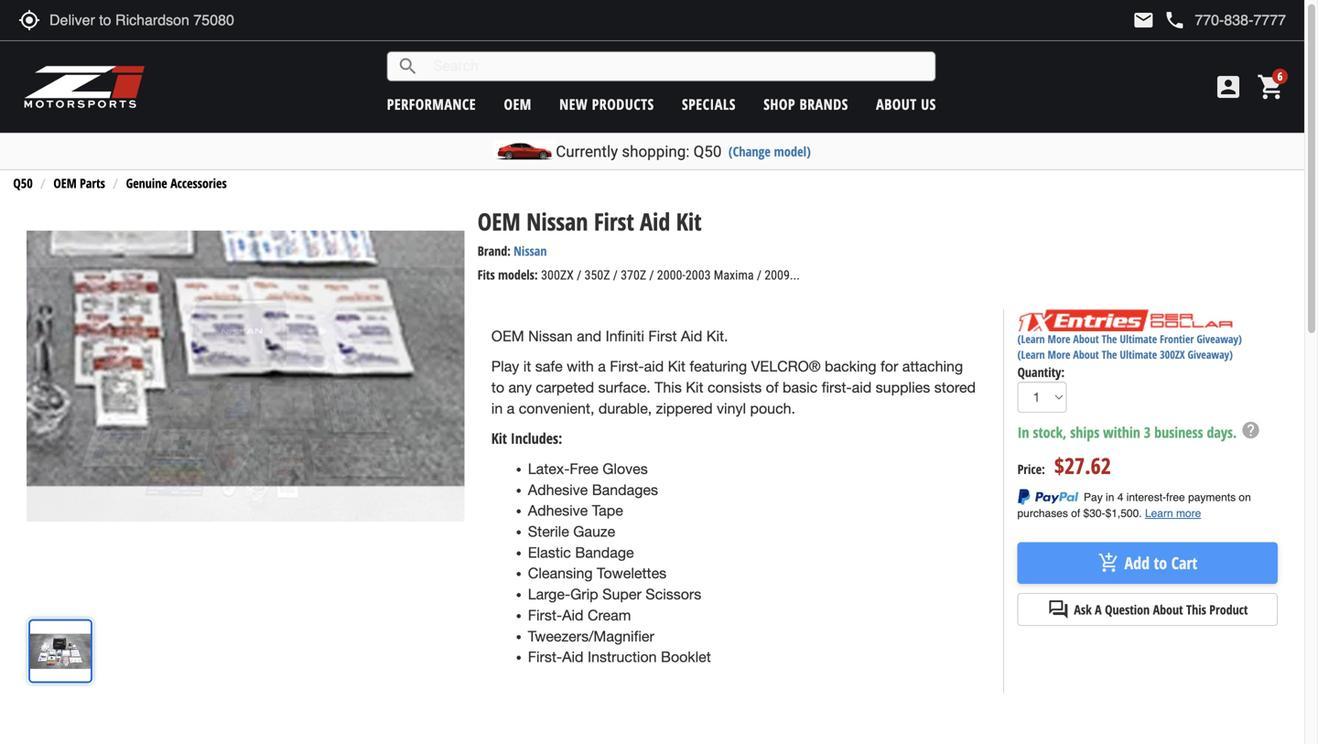 Task type: locate. For each thing, give the bounding box(es) containing it.
infiniti
[[606, 328, 644, 345]]

0 horizontal spatial 300zx
[[541, 268, 574, 283]]

adhesive up the sterile
[[528, 502, 588, 519]]

aid down grip
[[562, 607, 584, 624]]

q50 link
[[13, 175, 33, 192]]

1 more from the top
[[1048, 331, 1071, 347]]

0 vertical spatial first-
[[610, 358, 644, 375]]

0 vertical spatial more
[[1048, 331, 1071, 347]]

oem left new
[[504, 94, 532, 114]]

to inside play it safe with a first-aid kit featuring velcro® backing for attaching to any carpeted surface. this kit consists of basic first-aid supplies stored in a convenient, durable, zippered vinyl pouch.
[[491, 379, 504, 396]]

oem up the play
[[491, 328, 524, 345]]

the down (learn more about the ultimate frontier giveaway) link at the top of the page
[[1102, 347, 1117, 362]]

oem nissan first aid kit brand: nissan fits models: 300zx / 350z / 370z / 2000-2003 maxima / 2009...
[[478, 205, 800, 283]]

q50
[[694, 142, 722, 161], [13, 175, 33, 192]]

(learn
[[1018, 331, 1045, 347], [1018, 347, 1045, 362]]

1 vertical spatial ultimate
[[1120, 347, 1157, 362]]

2 more from the top
[[1048, 347, 1071, 362]]

latex-
[[528, 460, 570, 477]]

oem nissan and infiniti first aid kit.
[[491, 328, 728, 345]]

oem for oem nissan and infiniti first aid kit.
[[491, 328, 524, 345]]

2 / from the left
[[613, 268, 618, 283]]

in
[[1018, 422, 1029, 442]]

adhesive
[[528, 481, 588, 498], [528, 502, 588, 519]]

about up (learn more about the ultimate 300zx giveaway) link on the right of the page
[[1073, 331, 1099, 347]]

$27.62
[[1054, 451, 1111, 480]]

first-
[[822, 379, 852, 396]]

a right the with
[[598, 358, 606, 375]]

0 vertical spatial this
[[655, 379, 682, 396]]

1 horizontal spatial aid
[[852, 379, 872, 396]]

first inside the oem nissan first aid kit brand: nissan fits models: 300zx / 350z / 370z / 2000-2003 maxima / 2009...
[[594, 205, 634, 237]]

0 horizontal spatial to
[[491, 379, 504, 396]]

search
[[397, 55, 419, 77]]

days.
[[1207, 422, 1237, 442]]

oem inside the oem nissan first aid kit brand: nissan fits models: 300zx / 350z / 370z / 2000-2003 maxima / 2009...
[[478, 205, 521, 237]]

1 vertical spatial q50
[[13, 175, 33, 192]]

0 vertical spatial a
[[598, 358, 606, 375]]

0 horizontal spatial this
[[655, 379, 682, 396]]

oem for oem nissan first aid kit brand: nissan fits models: 300zx / 350z / 370z / 2000-2003 maxima / 2009...
[[478, 205, 521, 237]]

first- up "surface."
[[610, 358, 644, 375]]

2 (learn from the top
[[1018, 347, 1045, 362]]

1 vertical spatial first
[[648, 328, 677, 345]]

more
[[1048, 331, 1071, 347], [1048, 347, 1071, 362]]

1 vertical spatial aid
[[852, 379, 872, 396]]

to
[[491, 379, 504, 396], [1154, 552, 1167, 574]]

ultimate
[[1120, 331, 1157, 347], [1120, 347, 1157, 362]]

to up in
[[491, 379, 504, 396]]

1 horizontal spatial to
[[1154, 552, 1167, 574]]

/
[[577, 268, 582, 283], [613, 268, 618, 283], [649, 268, 654, 283], [757, 268, 762, 283]]

giveaway) right frontier
[[1197, 331, 1242, 347]]

instruction
[[588, 649, 657, 666]]

ask
[[1074, 601, 1092, 618]]

add_shopping_cart add to cart
[[1098, 552, 1198, 574]]

ultimate down (learn more about the ultimate frontier giveaway) link at the top of the page
[[1120, 347, 1157, 362]]

(learn more about the ultimate frontier giveaway) (learn more about the ultimate 300zx giveaway)
[[1018, 331, 1242, 362]]

this up the zippered
[[655, 379, 682, 396]]

1 vertical spatial this
[[1186, 601, 1206, 618]]

q50 left oem parts link
[[13, 175, 33, 192]]

about inside question_answer ask a question about this product
[[1153, 601, 1183, 618]]

ultimate up (learn more about the ultimate 300zx giveaway) link on the right of the page
[[1120, 331, 1157, 347]]

Search search field
[[419, 52, 935, 80]]

2 vertical spatial nissan
[[528, 328, 573, 345]]

a right in
[[507, 400, 515, 417]]

business
[[1154, 422, 1203, 442]]

performance link
[[387, 94, 476, 114]]

oem up brand:
[[478, 205, 521, 237]]

0 vertical spatial q50
[[694, 142, 722, 161]]

giveaway)
[[1197, 331, 1242, 347], [1188, 347, 1233, 362]]

pouch.
[[750, 400, 796, 417]]

adhesive down latex-
[[528, 481, 588, 498]]

price:
[[1018, 460, 1045, 478]]

nissan up 'models:'
[[514, 242, 547, 260]]

giveaway) down frontier
[[1188, 347, 1233, 362]]

/ right 370z at the left top of the page
[[649, 268, 654, 283]]

durable,
[[599, 400, 652, 417]]

currently shopping: q50 (change model)
[[556, 142, 811, 161]]

/ left the 2009...
[[757, 268, 762, 283]]

surface.
[[598, 379, 651, 396]]

aid up "surface."
[[644, 358, 664, 375]]

vinyl
[[717, 400, 746, 417]]

kit up 2003
[[676, 205, 702, 237]]

0 vertical spatial 300zx
[[541, 268, 574, 283]]

aid left the kit.
[[681, 328, 702, 345]]

kit up the zippered
[[686, 379, 704, 396]]

1 vertical spatial giveaway)
[[1188, 347, 1233, 362]]

aid down tweezers/magnifier
[[562, 649, 584, 666]]

first right 'infiniti'
[[648, 328, 677, 345]]

1 (learn from the top
[[1018, 331, 1045, 347]]

shop brands link
[[764, 94, 848, 114]]

1 vertical spatial more
[[1048, 347, 1071, 362]]

0 horizontal spatial q50
[[13, 175, 33, 192]]

0 vertical spatial first
[[594, 205, 634, 237]]

mail
[[1133, 9, 1155, 31]]

about right question
[[1153, 601, 1183, 618]]

0 horizontal spatial a
[[507, 400, 515, 417]]

mail phone
[[1133, 9, 1186, 31]]

0 vertical spatial adhesive
[[528, 481, 588, 498]]

kit inside the oem nissan first aid kit brand: nissan fits models: 300zx / 350z / 370z / 2000-2003 maxima / 2009...
[[676, 205, 702, 237]]

safe
[[535, 358, 563, 375]]

nissan
[[526, 205, 588, 237], [514, 242, 547, 260], [528, 328, 573, 345]]

about
[[876, 94, 917, 114], [1073, 331, 1099, 347], [1073, 347, 1099, 362], [1153, 601, 1183, 618]]

0 vertical spatial the
[[1102, 331, 1117, 347]]

about down (learn more about the ultimate frontier giveaway) link at the top of the page
[[1073, 347, 1099, 362]]

this left product
[[1186, 601, 1206, 618]]

featuring
[[690, 358, 747, 375]]

fits
[[478, 266, 495, 283]]

2009...
[[765, 268, 800, 283]]

convenient,
[[519, 400, 594, 417]]

nissan for and
[[528, 328, 573, 345]]

1 ultimate from the top
[[1120, 331, 1157, 347]]

first
[[594, 205, 634, 237], [648, 328, 677, 345]]

oem for oem
[[504, 94, 532, 114]]

0 vertical spatial (learn
[[1018, 331, 1045, 347]]

currently
[[556, 142, 618, 161]]

about us
[[876, 94, 936, 114]]

first- down large-
[[528, 607, 562, 624]]

0 horizontal spatial first
[[594, 205, 634, 237]]

aid up the 2000-
[[640, 205, 670, 237]]

this
[[655, 379, 682, 396], [1186, 601, 1206, 618]]

aid down backing
[[852, 379, 872, 396]]

1 vertical spatial adhesive
[[528, 502, 588, 519]]

0 vertical spatial aid
[[644, 358, 664, 375]]

the up (learn more about the ultimate 300zx giveaway) link on the right of the page
[[1102, 331, 1117, 347]]

scissors
[[646, 586, 701, 603]]

first- down tweezers/magnifier
[[528, 649, 562, 666]]

1 vertical spatial 300zx
[[1160, 347, 1185, 362]]

nissan up safe on the left
[[528, 328, 573, 345]]

0 vertical spatial nissan
[[526, 205, 588, 237]]

account_box
[[1214, 72, 1243, 102]]

kit
[[676, 205, 702, 237], [668, 358, 686, 375], [686, 379, 704, 396], [491, 429, 507, 448]]

frontier
[[1160, 331, 1194, 347]]

300zx inside the oem nissan first aid kit brand: nissan fits models: 300zx / 350z / 370z / 2000-2003 maxima / 2009...
[[541, 268, 574, 283]]

300zx down nissan link
[[541, 268, 574, 283]]

oem left parts
[[53, 175, 77, 192]]

nissan up nissan link
[[526, 205, 588, 237]]

300zx down frontier
[[1160, 347, 1185, 362]]

bandage
[[575, 544, 634, 561]]

/ right 350z
[[613, 268, 618, 283]]

300zx inside the (learn more about the ultimate frontier giveaway) (learn more about the ultimate 300zx giveaway)
[[1160, 347, 1185, 362]]

tweezers/magnifier
[[528, 628, 654, 645]]

/ left 350z
[[577, 268, 582, 283]]

0 vertical spatial ultimate
[[1120, 331, 1157, 347]]

oem for oem parts
[[53, 175, 77, 192]]

bandages
[[592, 481, 658, 498]]

kit down in
[[491, 429, 507, 448]]

mail link
[[1133, 9, 1155, 31]]

1 vertical spatial the
[[1102, 347, 1117, 362]]

free
[[570, 460, 599, 477]]

1 vertical spatial first-
[[528, 607, 562, 624]]

1 horizontal spatial this
[[1186, 601, 1206, 618]]

this inside question_answer ask a question about this product
[[1186, 601, 1206, 618]]

oem parts
[[53, 175, 105, 192]]

0 vertical spatial to
[[491, 379, 504, 396]]

in stock, ships within 3 business days. help
[[1018, 420, 1261, 442]]

1 horizontal spatial 300zx
[[1160, 347, 1185, 362]]

latex-free gloves adhesive bandages adhesive tape sterile gauze elastic bandage cleansing towelettes large-grip super scissors first-aid cream tweezers/magnifier first-aid instruction booklet
[[528, 460, 711, 666]]

this inside play it safe with a first-aid kit featuring velcro® backing for attaching to any carpeted surface. this kit consists of basic first-aid supplies stored in a convenient, durable, zippered vinyl pouch.
[[655, 379, 682, 396]]

q50 left (change
[[694, 142, 722, 161]]

genuine
[[126, 175, 167, 192]]

us
[[921, 94, 936, 114]]

first up 350z
[[594, 205, 634, 237]]

1 vertical spatial (learn
[[1018, 347, 1045, 362]]

to right the add
[[1154, 552, 1167, 574]]

2003
[[686, 268, 711, 283]]

nissan for first
[[526, 205, 588, 237]]



Task type: describe. For each thing, give the bounding box(es) containing it.
brand:
[[478, 242, 511, 260]]

phone
[[1164, 9, 1186, 31]]

first- inside play it safe with a first-aid kit featuring velcro® backing for attaching to any carpeted surface. this kit consists of basic first-aid supplies stored in a convenient, durable, zippered vinyl pouch.
[[610, 358, 644, 375]]

shopping:
[[622, 142, 690, 161]]

super
[[602, 586, 642, 603]]

2 adhesive from the top
[[528, 502, 588, 519]]

play it safe with a first-aid kit featuring velcro® backing for attaching to any carpeted surface. this kit consists of basic first-aid supplies stored in a convenient, durable, zippered vinyl pouch.
[[491, 358, 976, 417]]

4 / from the left
[[757, 268, 762, 283]]

genuine accessories link
[[126, 175, 227, 192]]

model)
[[774, 142, 811, 160]]

shopping_cart
[[1257, 72, 1286, 102]]

zippered
[[656, 400, 713, 417]]

kit left featuring
[[668, 358, 686, 375]]

elastic
[[528, 544, 571, 561]]

tape
[[592, 502, 623, 519]]

add_shopping_cart
[[1098, 552, 1120, 574]]

supplies
[[876, 379, 930, 396]]

backing
[[825, 358, 877, 375]]

1 vertical spatial nissan
[[514, 242, 547, 260]]

cleansing
[[528, 565, 593, 582]]

it
[[523, 358, 531, 375]]

sterile
[[528, 523, 569, 540]]

accessories
[[170, 175, 227, 192]]

phone link
[[1164, 9, 1286, 31]]

2 ultimate from the top
[[1120, 347, 1157, 362]]

for
[[881, 358, 898, 375]]

2000-
[[657, 268, 686, 283]]

about left the us
[[876, 94, 917, 114]]

370z
[[621, 268, 646, 283]]

(learn more about the ultimate 300zx giveaway) link
[[1018, 347, 1233, 362]]

3 / from the left
[[649, 268, 654, 283]]

specials link
[[682, 94, 736, 114]]

and
[[577, 328, 602, 345]]

genuine accessories
[[126, 175, 227, 192]]

cream
[[588, 607, 631, 624]]

1 horizontal spatial a
[[598, 358, 606, 375]]

1 horizontal spatial q50
[[694, 142, 722, 161]]

(change
[[729, 142, 771, 160]]

350z
[[584, 268, 610, 283]]

2 the from the top
[[1102, 347, 1117, 362]]

towelettes
[[597, 565, 667, 582]]

1 / from the left
[[577, 268, 582, 283]]

in
[[491, 400, 503, 417]]

brands
[[800, 94, 848, 114]]

aid inside the oem nissan first aid kit brand: nissan fits models: 300zx / 350z / 370z / 2000-2003 maxima / 2009...
[[640, 205, 670, 237]]

basic
[[783, 379, 818, 396]]

(learn more about the ultimate frontier giveaway) link
[[1018, 331, 1242, 347]]

1 vertical spatial a
[[507, 400, 515, 417]]

question
[[1105, 601, 1150, 618]]

within
[[1103, 422, 1140, 442]]

large-
[[528, 586, 570, 603]]

with
[[567, 358, 594, 375]]

z1 motorsports logo image
[[23, 64, 146, 110]]

question_answer ask a question about this product
[[1048, 599, 1248, 621]]

kit includes:
[[491, 429, 562, 448]]

question_answer
[[1048, 599, 1070, 621]]

models:
[[498, 266, 538, 283]]

oem link
[[504, 94, 532, 114]]

about us link
[[876, 94, 936, 114]]

booklet
[[661, 649, 711, 666]]

carpeted
[[536, 379, 594, 396]]

ships
[[1070, 422, 1100, 442]]

parts
[[80, 175, 105, 192]]

help
[[1241, 420, 1261, 440]]

nissan link
[[514, 242, 547, 260]]

consists
[[708, 379, 762, 396]]

shop
[[764, 94, 796, 114]]

a
[[1095, 601, 1102, 618]]

new
[[559, 94, 588, 114]]

price: $27.62
[[1018, 451, 1111, 480]]

1 horizontal spatial first
[[648, 328, 677, 345]]

grip
[[570, 586, 598, 603]]

quantity:
[[1018, 363, 1065, 381]]

1 adhesive from the top
[[528, 481, 588, 498]]

attaching
[[902, 358, 963, 375]]

oem parts link
[[53, 175, 105, 192]]

velcro®
[[751, 358, 821, 375]]

0 horizontal spatial aid
[[644, 358, 664, 375]]

account_box link
[[1209, 72, 1248, 102]]

stored
[[934, 379, 976, 396]]

1 vertical spatial to
[[1154, 552, 1167, 574]]

shop brands
[[764, 94, 848, 114]]

maxima
[[714, 268, 754, 283]]

1 the from the top
[[1102, 331, 1117, 347]]

gloves
[[603, 460, 648, 477]]

3
[[1144, 422, 1151, 442]]

0 vertical spatial giveaway)
[[1197, 331, 1242, 347]]

shopping_cart link
[[1252, 72, 1286, 102]]

of
[[766, 379, 779, 396]]

add
[[1125, 552, 1150, 574]]

2 vertical spatial first-
[[528, 649, 562, 666]]

gauze
[[573, 523, 615, 540]]

new products link
[[559, 94, 654, 114]]

play
[[491, 358, 519, 375]]

products
[[592, 94, 654, 114]]

new products
[[559, 94, 654, 114]]

kit.
[[707, 328, 728, 345]]



Task type: vqa. For each thing, say whether or not it's contained in the screenshot.
The Force,
no



